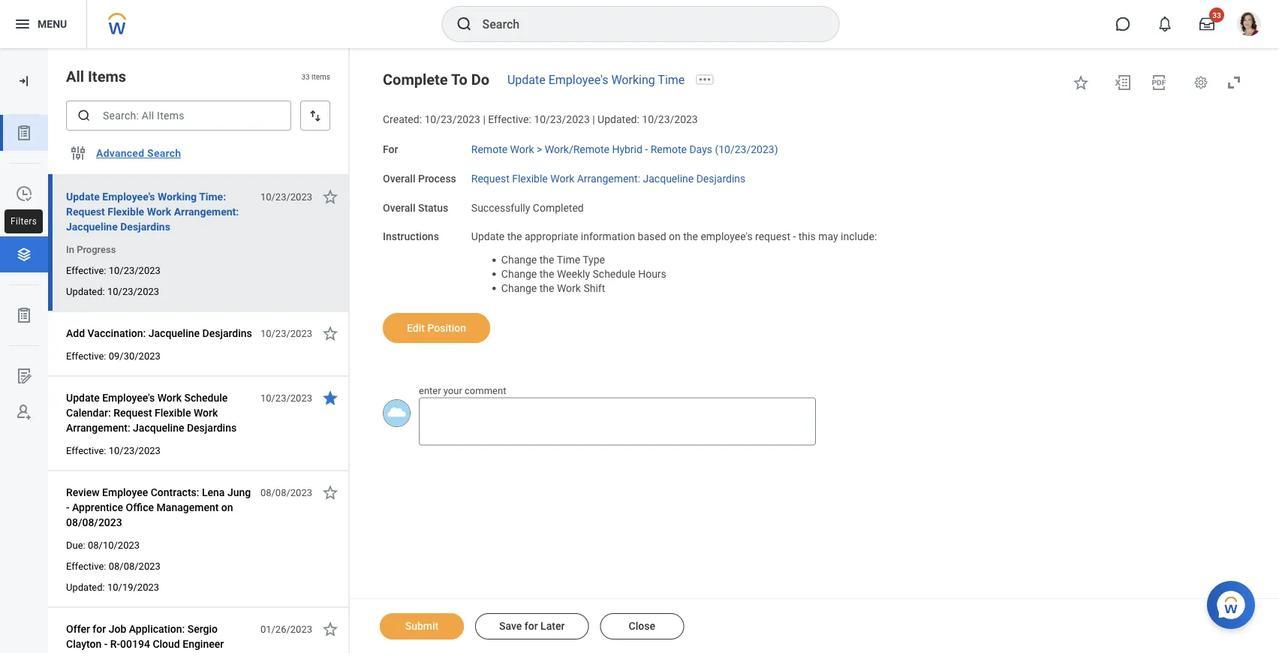 Task type: locate. For each thing, give the bounding box(es) containing it.
created: 10/23/2023 | effective: 10/23/2023 | updated: 10/23/2023
[[383, 113, 698, 126]]

position
[[428, 322, 466, 334]]

save for later button
[[475, 614, 589, 640]]

effective:
[[488, 113, 532, 126], [66, 265, 106, 276], [66, 350, 106, 362], [66, 445, 106, 456], [66, 561, 106, 572]]

jacqueline up in progress
[[66, 220, 118, 233]]

working for time
[[612, 72, 655, 87]]

effective: 10/23/2023 up updated: 10/23/2023
[[66, 265, 161, 276]]

may
[[819, 231, 839, 243]]

weekly
[[557, 268, 590, 280]]

close button
[[600, 614, 685, 640]]

clock check image
[[15, 185, 33, 203]]

effective: down add
[[66, 350, 106, 362]]

progress
[[77, 244, 116, 255]]

items
[[88, 68, 126, 85]]

update inside update employee's work schedule calendar: request flexible work arrangement: jacqueline desjardins
[[66, 392, 100, 404]]

request
[[756, 231, 791, 243]]

update down configure image
[[66, 190, 100, 203]]

-
[[645, 143, 648, 156], [794, 231, 796, 243], [66, 501, 70, 514]]

this
[[799, 231, 816, 243]]

jacqueline up contracts:
[[133, 422, 184, 434]]

contracts:
[[151, 486, 199, 499]]

1 horizontal spatial 33
[[1213, 11, 1222, 20]]

1 horizontal spatial |
[[593, 113, 595, 126]]

shift
[[584, 282, 606, 294]]

2 vertical spatial change
[[502, 282, 537, 294]]

employee's inside update employee's working time: request flexible work arrangement: jacqueline desjardins
[[102, 190, 155, 203]]

due:
[[66, 540, 85, 551]]

created:
[[383, 113, 422, 126]]

star image for in progress
[[321, 188, 339, 206]]

updated:
[[598, 113, 640, 126], [66, 286, 105, 297], [66, 582, 105, 593]]

remote left days
[[651, 143, 687, 156]]

sergio
[[188, 623, 218, 635]]

0 horizontal spatial time
[[557, 254, 581, 266]]

08/08/2023 inside "review employee contracts: lena jung - apprentice office management on 08/08/2023"
[[66, 516, 122, 529]]

1 | from the left
[[483, 113, 486, 126]]

update employee's working time: request flexible work arrangement: jacqueline desjardins
[[66, 190, 239, 233]]

0 vertical spatial 08/08/2023
[[261, 487, 312, 498]]

flexible up overall status element
[[512, 172, 548, 185]]

arrangement: inside update employee's working time: request flexible work arrangement: jacqueline desjardins
[[174, 205, 239, 218]]

0 horizontal spatial flexible
[[108, 205, 144, 218]]

| up work/remote
[[593, 113, 595, 126]]

33 inside button
[[1213, 11, 1222, 20]]

overall
[[383, 172, 416, 185], [383, 202, 416, 214]]

| down 'do'
[[483, 113, 486, 126]]

management
[[157, 501, 219, 514]]

submit button
[[380, 614, 464, 640]]

2 horizontal spatial request
[[472, 172, 510, 185]]

0 vertical spatial schedule
[[593, 268, 636, 280]]

request up in progress
[[66, 205, 105, 218]]

update the appropriate information based on the employee's request - this may include:
[[472, 231, 878, 243]]

1 vertical spatial updated:
[[66, 286, 105, 297]]

overall status element
[[472, 192, 584, 215]]

effective: 10/23/2023 up the employee
[[66, 445, 161, 456]]

>
[[537, 143, 543, 156]]

view printable version (pdf) image
[[1151, 74, 1169, 92]]

0 vertical spatial time
[[658, 72, 685, 87]]

2 horizontal spatial flexible
[[512, 172, 548, 185]]

updated: down effective: 08/08/2023
[[66, 582, 105, 593]]

08/08/2023 up 10/19/2023
[[109, 561, 161, 572]]

for right save
[[525, 620, 538, 633]]

the down "appropriate" in the top of the page
[[540, 254, 555, 266]]

01/26/2023
[[261, 624, 312, 635]]

advanced search
[[96, 147, 181, 159]]

Search: All Items text field
[[66, 101, 291, 131]]

flexible down 09/30/2023
[[155, 407, 191, 419]]

overall down the for
[[383, 172, 416, 185]]

0 horizontal spatial schedule
[[184, 392, 228, 404]]

1 star image from the top
[[321, 324, 339, 343]]

save for later
[[499, 620, 565, 633]]

export to excel image
[[1115, 74, 1133, 92]]

1 horizontal spatial arrangement:
[[174, 205, 239, 218]]

for up ‎-
[[93, 623, 106, 635]]

the down successfully completed
[[508, 231, 522, 243]]

1 vertical spatial 08/08/2023
[[66, 516, 122, 529]]

user plus image
[[15, 403, 33, 421]]

1 horizontal spatial time
[[658, 72, 685, 87]]

menu
[[38, 18, 67, 30]]

- down review
[[66, 501, 70, 514]]

0 vertical spatial -
[[645, 143, 648, 156]]

employee's inside update employee's work schedule calendar: request flexible work arrangement: jacqueline desjardins
[[102, 392, 155, 404]]

transformation import image
[[17, 74, 32, 89]]

on inside "review employee contracts: lena jung - apprentice office management on 08/08/2023"
[[221, 501, 233, 514]]

0 horizontal spatial |
[[483, 113, 486, 126]]

(10/23/2023)
[[715, 143, 779, 156]]

in progress
[[66, 244, 116, 255]]

1 vertical spatial flexible
[[108, 205, 144, 218]]

33 left 'items' at the left top of the page
[[301, 72, 310, 81]]

|
[[483, 113, 486, 126], [593, 113, 595, 126]]

0 vertical spatial employee's
[[549, 72, 609, 87]]

overall up the instructions
[[383, 202, 416, 214]]

flexible up progress
[[108, 205, 144, 218]]

10/19/2023
[[107, 582, 159, 593]]

working inside update employee's working time: request flexible work arrangement: jacqueline desjardins
[[158, 190, 197, 203]]

1 horizontal spatial schedule
[[593, 268, 636, 280]]

update for update employee's work schedule calendar: request flexible work arrangement: jacqueline desjardins
[[66, 392, 100, 404]]

to
[[451, 71, 468, 88]]

working
[[612, 72, 655, 87], [158, 190, 197, 203]]

1 vertical spatial time
[[557, 254, 581, 266]]

08/08/2023 down apprentice
[[66, 516, 122, 529]]

1 vertical spatial change
[[502, 268, 537, 280]]

arrangement:
[[577, 172, 641, 185], [174, 205, 239, 218], [66, 422, 130, 434]]

request
[[472, 172, 510, 185], [66, 205, 105, 218], [114, 407, 152, 419]]

2 horizontal spatial arrangement:
[[577, 172, 641, 185]]

1 vertical spatial on
[[221, 501, 233, 514]]

due: 08/10/2023
[[66, 540, 140, 551]]

0 horizontal spatial request
[[66, 205, 105, 218]]

time down search workday search field
[[658, 72, 685, 87]]

08/10/2023
[[88, 540, 140, 551]]

remote
[[472, 143, 508, 156], [651, 143, 687, 156]]

update up created: 10/23/2023 | effective: 10/23/2023 | updated: 10/23/2023
[[508, 72, 546, 87]]

working down search workday search field
[[612, 72, 655, 87]]

list
[[0, 115, 48, 430]]

33 button
[[1191, 8, 1225, 41]]

33 inside "item list" element
[[301, 72, 310, 81]]

add vaccination: jacqueline desjardins button
[[66, 324, 252, 343]]

3 change from the top
[[502, 282, 537, 294]]

1 vertical spatial star image
[[321, 389, 339, 407]]

on right the based
[[669, 231, 681, 243]]

0 horizontal spatial on
[[221, 501, 233, 514]]

work/remote
[[545, 143, 610, 156]]

update
[[508, 72, 546, 87], [66, 190, 100, 203], [472, 231, 505, 243], [66, 392, 100, 404]]

1 horizontal spatial request
[[114, 407, 152, 419]]

jacqueline up 09/30/2023
[[148, 327, 200, 339]]

based
[[638, 231, 667, 243]]

0 vertical spatial on
[[669, 231, 681, 243]]

1 vertical spatial overall
[[383, 202, 416, 214]]

include:
[[841, 231, 878, 243]]

2 star image from the top
[[321, 389, 339, 407]]

0 horizontal spatial arrangement:
[[66, 422, 130, 434]]

1 vertical spatial effective: 10/23/2023
[[66, 445, 161, 456]]

flexible inside update employee's work schedule calendar: request flexible work arrangement: jacqueline desjardins
[[155, 407, 191, 419]]

schedule
[[593, 268, 636, 280], [184, 392, 228, 404]]

updated: up the "remote work > work/remote hybrid - remote days (10/23/2023)" link
[[598, 113, 640, 126]]

1 vertical spatial 33
[[301, 72, 310, 81]]

2 vertical spatial request
[[114, 407, 152, 419]]

change the time type change the weekly schedule hours change the work shift
[[502, 254, 667, 294]]

1 vertical spatial employee's
[[102, 190, 155, 203]]

for inside offer for job application: sergio clayton ‎- r-00194 cloud engineer
[[93, 623, 106, 635]]

clipboard image
[[15, 124, 33, 142], [15, 306, 33, 324]]

arrangement: down "calendar:"
[[66, 422, 130, 434]]

arrangement: down the time:
[[174, 205, 239, 218]]

1 clipboard image from the top
[[15, 124, 33, 142]]

the left shift at the left top of page
[[540, 282, 555, 294]]

employee's down the advanced
[[102, 190, 155, 203]]

item list element
[[48, 48, 350, 653]]

successfully
[[472, 202, 531, 214]]

star image
[[1073, 74, 1091, 92], [321, 188, 339, 206], [321, 484, 339, 502], [321, 620, 339, 638]]

for
[[525, 620, 538, 633], [93, 623, 106, 635]]

working for time:
[[158, 190, 197, 203]]

update up "calendar:"
[[66, 392, 100, 404]]

effective: down the due:
[[66, 561, 106, 572]]

change
[[502, 254, 537, 266], [502, 268, 537, 280], [502, 282, 537, 294]]

- inside "review employee contracts: lena jung - apprentice office management on 08/08/2023"
[[66, 501, 70, 514]]

2 vertical spatial -
[[66, 501, 70, 514]]

1 horizontal spatial flexible
[[155, 407, 191, 419]]

office
[[126, 501, 154, 514]]

clipboard image down transformation import image
[[15, 124, 33, 142]]

information
[[581, 231, 636, 243]]

enter
[[419, 385, 441, 397]]

1 vertical spatial request
[[66, 205, 105, 218]]

update inside update employee's working time: request flexible work arrangement: jacqueline desjardins
[[66, 190, 100, 203]]

justify image
[[14, 15, 32, 33]]

1 vertical spatial schedule
[[184, 392, 228, 404]]

star image for add vaccination: jacqueline desjardins
[[321, 324, 339, 343]]

updated: for update employee's working time: request flexible work arrangement: jacqueline desjardins
[[66, 286, 105, 297]]

1 horizontal spatial -
[[645, 143, 648, 156]]

on down jung
[[221, 501, 233, 514]]

0 vertical spatial change
[[502, 254, 537, 266]]

working left the time:
[[158, 190, 197, 203]]

0 horizontal spatial for
[[93, 623, 106, 635]]

perspective image
[[15, 246, 33, 264]]

jacqueline down days
[[643, 172, 694, 185]]

33
[[1213, 11, 1222, 20], [301, 72, 310, 81]]

1 horizontal spatial remote
[[651, 143, 687, 156]]

filters
[[11, 216, 37, 227]]

offer for job application: sergio clayton ‎- r-00194 cloud engineer
[[66, 623, 224, 650]]

1 vertical spatial working
[[158, 190, 197, 203]]

0 vertical spatial clipboard image
[[15, 124, 33, 142]]

2 horizontal spatial -
[[794, 231, 796, 243]]

employee's up created: 10/23/2023 | effective: 10/23/2023 | updated: 10/23/2023
[[549, 72, 609, 87]]

- right hybrid
[[645, 143, 648, 156]]

1 remote from the left
[[472, 143, 508, 156]]

menu button
[[0, 0, 87, 48]]

- left this
[[794, 231, 796, 243]]

0 vertical spatial overall
[[383, 172, 416, 185]]

0 horizontal spatial remote
[[472, 143, 508, 156]]

2 vertical spatial employee's
[[102, 392, 155, 404]]

1 horizontal spatial working
[[612, 72, 655, 87]]

clipboard image down the perspective icon
[[15, 306, 33, 324]]

2 vertical spatial arrangement:
[[66, 422, 130, 434]]

arrangement: down remote work > work/remote hybrid - remote days (10/23/2023)
[[577, 172, 641, 185]]

0 horizontal spatial 33
[[301, 72, 310, 81]]

00194
[[120, 638, 150, 650]]

enter your comment
[[419, 385, 507, 397]]

0 vertical spatial updated:
[[598, 113, 640, 126]]

1 horizontal spatial on
[[669, 231, 681, 243]]

0 horizontal spatial working
[[158, 190, 197, 203]]

1 vertical spatial arrangement:
[[174, 205, 239, 218]]

time up weekly
[[557, 254, 581, 266]]

1 horizontal spatial for
[[525, 620, 538, 633]]

0 vertical spatial 33
[[1213, 11, 1222, 20]]

0 horizontal spatial -
[[66, 501, 70, 514]]

2 overall from the top
[[383, 202, 416, 214]]

update down successfully
[[472, 231, 505, 243]]

1 vertical spatial clipboard image
[[15, 306, 33, 324]]

the left weekly
[[540, 268, 555, 280]]

desjardins inside update employee's working time: request flexible work arrangement: jacqueline desjardins
[[120, 220, 170, 233]]

inbox large image
[[1200, 17, 1215, 32]]

type
[[583, 254, 605, 266]]

33 left profile logan mcneil icon
[[1213, 11, 1222, 20]]

vaccination:
[[88, 327, 146, 339]]

remote left >
[[472, 143, 508, 156]]

0 vertical spatial working
[[612, 72, 655, 87]]

notifications large image
[[1158, 17, 1173, 32]]

0 vertical spatial star image
[[321, 324, 339, 343]]

employee's down 09/30/2023
[[102, 392, 155, 404]]

offer for job application: sergio clayton ‎- r-00194 cloud engineer button
[[66, 620, 252, 653]]

employee's for update employee's work schedule calendar: request flexible work arrangement: jacqueline desjardins
[[102, 392, 155, 404]]

‎-
[[104, 638, 108, 650]]

0 vertical spatial request
[[472, 172, 510, 185]]

filters tooltip
[[2, 207, 46, 237]]

2 | from the left
[[593, 113, 595, 126]]

10/23/2023
[[425, 113, 481, 126], [534, 113, 590, 126], [642, 113, 698, 126], [261, 191, 312, 202], [109, 265, 161, 276], [107, 286, 159, 297], [261, 328, 312, 339], [261, 392, 312, 404], [109, 445, 161, 456]]

0 vertical spatial effective: 10/23/2023
[[66, 265, 161, 276]]

for inside button
[[525, 620, 538, 633]]

update employee's working time
[[508, 72, 685, 87]]

jacqueline inside button
[[148, 327, 200, 339]]

star image for update employee's work schedule calendar: request flexible work arrangement: jacqueline desjardins
[[321, 389, 339, 407]]

star image
[[321, 324, 339, 343], [321, 389, 339, 407]]

request up successfully
[[472, 172, 510, 185]]

updated: down in progress
[[66, 286, 105, 297]]

- for jung
[[66, 501, 70, 514]]

jacqueline
[[643, 172, 694, 185], [66, 220, 118, 233], [148, 327, 200, 339], [133, 422, 184, 434]]

1 overall from the top
[[383, 172, 416, 185]]

request right "calendar:"
[[114, 407, 152, 419]]

08/08/2023 right jung
[[261, 487, 312, 498]]

configure image
[[69, 144, 87, 162]]

2 vertical spatial updated:
[[66, 582, 105, 593]]

search image
[[456, 15, 474, 33]]

employee's for update employee's working time: request flexible work arrangement: jacqueline desjardins
[[102, 190, 155, 203]]

- for hybrid
[[645, 143, 648, 156]]

2 vertical spatial flexible
[[155, 407, 191, 419]]

overall process
[[383, 172, 457, 185]]



Task type: vqa. For each thing, say whether or not it's contained in the screenshot.
later in the bottom left of the page
yes



Task type: describe. For each thing, give the bounding box(es) containing it.
33 items
[[301, 72, 330, 81]]

instructions
[[383, 231, 439, 243]]

update employee's working time: request flexible work arrangement: jacqueline desjardins button
[[66, 188, 252, 236]]

update employee's working time link
[[508, 72, 685, 87]]

effective: 08/08/2023
[[66, 561, 161, 572]]

rename image
[[15, 367, 33, 385]]

time inside 'change the time type change the weekly schedule hours change the work shift'
[[557, 254, 581, 266]]

0 vertical spatial flexible
[[512, 172, 548, 185]]

schedule inside update employee's work schedule calendar: request flexible work arrangement: jacqueline desjardins
[[184, 392, 228, 404]]

cloud
[[153, 638, 180, 650]]

close
[[629, 620, 656, 633]]

overall status
[[383, 202, 449, 214]]

advanced search button
[[90, 138, 187, 168]]

status
[[418, 202, 449, 214]]

1 effective: 10/23/2023 from the top
[[66, 265, 161, 276]]

submit
[[405, 620, 439, 633]]

jacqueline inside update employee's work schedule calendar: request flexible work arrangement: jacqueline desjardins
[[133, 422, 184, 434]]

the left employee's
[[684, 231, 698, 243]]

comment
[[465, 385, 507, 397]]

in
[[66, 244, 74, 255]]

complete to do
[[383, 71, 490, 88]]

for
[[383, 143, 398, 156]]

apprentice
[[72, 501, 123, 514]]

review employee contracts: lena jung - apprentice office management on 08/08/2023 button
[[66, 484, 252, 532]]

completed
[[533, 202, 584, 214]]

save
[[499, 620, 522, 633]]

search image
[[77, 108, 92, 123]]

Search Workday  search field
[[483, 8, 809, 41]]

effective: 09/30/2023
[[66, 350, 161, 362]]

overall for overall status
[[383, 202, 416, 214]]

2 effective: 10/23/2023 from the top
[[66, 445, 161, 456]]

09/30/2023
[[109, 350, 161, 362]]

2 change from the top
[[502, 268, 537, 280]]

add vaccination: jacqueline desjardins
[[66, 327, 252, 339]]

request flexible work arrangement: jacqueline desjardins link
[[472, 169, 746, 185]]

complete
[[383, 71, 448, 88]]

successfully completed
[[472, 202, 584, 214]]

update employee's work schedule calendar: request flexible work arrangement: jacqueline desjardins button
[[66, 389, 252, 437]]

employee's
[[701, 231, 753, 243]]

2 vertical spatial 08/08/2023
[[109, 561, 161, 572]]

star image for 01/26/2023
[[321, 620, 339, 638]]

request flexible work arrangement: jacqueline desjardins
[[472, 172, 746, 185]]

arrangement: inside update employee's work schedule calendar: request flexible work arrangement: jacqueline desjardins
[[66, 422, 130, 434]]

do
[[471, 71, 490, 88]]

1 vertical spatial -
[[794, 231, 796, 243]]

2 remote from the left
[[651, 143, 687, 156]]

your
[[444, 385, 463, 397]]

employee's for update employee's working time
[[549, 72, 609, 87]]

flexible inside update employee's working time: request flexible work arrangement: jacqueline desjardins
[[108, 205, 144, 218]]

add
[[66, 327, 85, 339]]

for for save
[[525, 620, 538, 633]]

edit
[[407, 322, 425, 334]]

gear image
[[1194, 75, 1209, 90]]

request inside update employee's work schedule calendar: request flexible work arrangement: jacqueline desjardins
[[114, 407, 152, 419]]

update employee's work schedule calendar: request flexible work arrangement: jacqueline desjardins
[[66, 392, 237, 434]]

enter your comment text field
[[419, 398, 816, 446]]

r-
[[110, 638, 120, 650]]

hours
[[639, 268, 667, 280]]

for for offer
[[93, 623, 106, 635]]

desjardins inside button
[[202, 327, 252, 339]]

schedule inside 'change the time type change the weekly schedule hours change the work shift'
[[593, 268, 636, 280]]

employee
[[102, 486, 148, 499]]

desjardins inside update employee's work schedule calendar: request flexible work arrangement: jacqueline desjardins
[[187, 422, 237, 434]]

time:
[[199, 190, 226, 203]]

remote work > work/remote hybrid - remote days (10/23/2023)
[[472, 143, 779, 156]]

2 clipboard image from the top
[[15, 306, 33, 324]]

review employee contracts: lena jung - apprentice office management on 08/08/2023
[[66, 486, 251, 529]]

star image for due: 08/10/2023
[[321, 484, 339, 502]]

search
[[147, 147, 181, 159]]

all
[[66, 68, 84, 85]]

advanced
[[96, 147, 144, 159]]

hybrid
[[612, 143, 643, 156]]

edit position button
[[383, 313, 490, 343]]

clayton
[[66, 638, 102, 650]]

sort image
[[308, 108, 323, 123]]

all items
[[66, 68, 126, 85]]

days
[[690, 143, 713, 156]]

effective: down "calendar:"
[[66, 445, 106, 456]]

1 change from the top
[[502, 254, 537, 266]]

work inside update employee's working time: request flexible work arrangement: jacqueline desjardins
[[147, 205, 171, 218]]

effective: down 'do'
[[488, 113, 532, 126]]

items
[[312, 72, 330, 81]]

overall for overall process
[[383, 172, 416, 185]]

effective: down in progress
[[66, 265, 106, 276]]

fullscreen image
[[1226, 74, 1244, 92]]

request inside update employee's working time: request flexible work arrangement: jacqueline desjardins
[[66, 205, 105, 218]]

profile logan mcneil image
[[1238, 12, 1262, 39]]

update for update the appropriate information based on the employee's request - this may include:
[[472, 231, 505, 243]]

process
[[418, 172, 457, 185]]

later
[[541, 620, 565, 633]]

0 vertical spatial arrangement:
[[577, 172, 641, 185]]

update for update employee's working time
[[508, 72, 546, 87]]

review
[[66, 486, 100, 499]]

updated: for review employee contracts: lena jung - apprentice office management on 08/08/2023
[[66, 582, 105, 593]]

edit position
[[407, 322, 466, 334]]

33 for 33 items
[[301, 72, 310, 81]]

appropriate
[[525, 231, 579, 243]]

action bar region
[[350, 599, 1280, 653]]

job
[[109, 623, 126, 635]]

updated: 10/19/2023
[[66, 582, 159, 593]]

remote work > work/remote hybrid - remote days (10/23/2023) link
[[472, 140, 779, 156]]

jacqueline inside update employee's working time: request flexible work arrangement: jacqueline desjardins
[[66, 220, 118, 233]]

offer
[[66, 623, 90, 635]]

work inside 'change the time type change the weekly schedule hours change the work shift'
[[557, 282, 581, 294]]

lena
[[202, 486, 225, 499]]

33 for 33
[[1213, 11, 1222, 20]]

update for update employee's working time: request flexible work arrangement: jacqueline desjardins
[[66, 190, 100, 203]]



